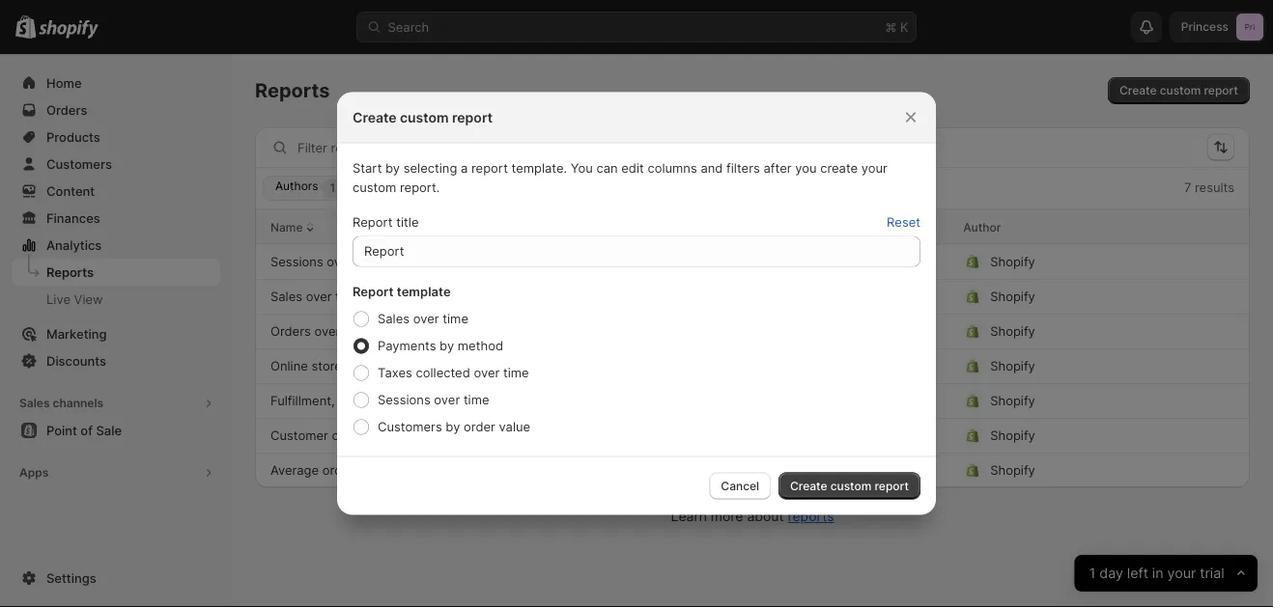 Task type: vqa. For each thing, say whether or not it's contained in the screenshot.
Create custom report dialog
yes



Task type: locate. For each thing, give the bounding box(es) containing it.
results
[[1196, 180, 1235, 195]]

0 horizontal spatial sales
[[19, 397, 50, 411]]

by inside start by selecting a report template. you can edit columns and filters after you create your custom report.
[[386, 161, 400, 176]]

shopify cell
[[964, 246, 1189, 277], [964, 282, 1189, 313], [964, 317, 1189, 347], [964, 351, 1189, 382], [964, 386, 1189, 417], [964, 421, 1189, 452], [964, 456, 1189, 487]]

payments by method
[[378, 339, 504, 354]]

1 horizontal spatial create
[[791, 479, 828, 493]]

learn more about reports
[[671, 509, 835, 525]]

reports
[[255, 79, 330, 102], [46, 265, 94, 280]]

reports link
[[788, 509, 835, 525]]

taxes collected over time
[[378, 366, 529, 381]]

value down times
[[499, 420, 531, 435]]

1 horizontal spatial create custom report button
[[1109, 77, 1251, 104]]

by up collected
[[440, 339, 454, 354]]

analytics
[[46, 238, 102, 253]]

and left filters on the right
[[701, 161, 723, 176]]

orders
[[271, 324, 311, 339]]

value inside list of reports table
[[358, 463, 389, 478]]

create
[[1120, 84, 1158, 98], [353, 109, 397, 126], [791, 479, 828, 493]]

order down customer cohort analysis link
[[323, 463, 354, 478]]

selecting
[[404, 161, 458, 176]]

custom
[[1161, 84, 1202, 98], [400, 109, 449, 126], [353, 180, 397, 195], [831, 479, 872, 493]]

customers
[[378, 420, 442, 435]]

row containing sessions over time
[[255, 245, 1251, 279]]

0 horizontal spatial create custom report
[[353, 109, 493, 126]]

shopify
[[991, 254, 1036, 269], [991, 289, 1036, 304], [991, 324, 1036, 339], [991, 359, 1036, 374], [991, 394, 1036, 409], [991, 429, 1036, 444], [991, 463, 1036, 478]]

row containing average order value over time
[[255, 453, 1251, 488]]

5 shopify from the top
[[991, 394, 1036, 409]]

1 horizontal spatial order
[[464, 420, 496, 435]]

0 vertical spatial sessions over time
[[271, 254, 382, 269]]

0 horizontal spatial create
[[353, 109, 397, 126]]

1 horizontal spatial and
[[701, 161, 723, 176]]

by down 'delivery'
[[446, 420, 461, 435]]

3 shopify from the top
[[991, 324, 1036, 339]]

after
[[764, 161, 792, 176]]

0 horizontal spatial value
[[358, 463, 389, 478]]

2 shopify cell from the top
[[964, 282, 1189, 313]]

category column header
[[624, 217, 778, 237]]

sessions down name button
[[271, 254, 324, 269]]

0 vertical spatial order
[[464, 420, 496, 435]]

0 vertical spatial reports
[[255, 79, 330, 102]]

1 horizontal spatial sales
[[271, 289, 303, 304]]

value down cohort on the left bottom of the page
[[358, 463, 389, 478]]

customers by order value
[[378, 420, 531, 435]]

report inside start by selecting a report template. you can edit columns and filters after you create your custom report.
[[472, 161, 508, 176]]

5 row from the top
[[255, 349, 1251, 384]]

online store conversion over time link
[[271, 357, 469, 376]]

time up payments by method
[[443, 312, 469, 327]]

0 vertical spatial value
[[499, 420, 531, 435]]

discounts link
[[12, 348, 220, 375]]

shopify for customer cohort analysis
[[991, 429, 1036, 444]]

4 shopify from the top
[[991, 359, 1036, 374]]

1 shopify from the top
[[991, 254, 1036, 269]]

sessions over time inside create custom report dialog
[[378, 393, 490, 408]]

4 shopify cell from the top
[[964, 351, 1189, 382]]

your
[[862, 161, 888, 176]]

more
[[711, 509, 744, 525]]

sales down report template
[[378, 312, 410, 327]]

sales over time down template at top left
[[378, 312, 469, 327]]

shopify cell for orders over time
[[964, 317, 1189, 347]]

shopify for sales over time
[[991, 289, 1036, 304]]

0 horizontal spatial and
[[396, 394, 418, 409]]

columns
[[648, 161, 698, 176]]

by for customers
[[446, 420, 461, 435]]

0 vertical spatial sales over time
[[271, 289, 361, 304]]

online
[[271, 359, 308, 374]]

shopify for orders over time
[[991, 324, 1036, 339]]

2 horizontal spatial sales
[[378, 312, 410, 327]]

sales left channels
[[19, 397, 50, 411]]

sales inside button
[[19, 397, 50, 411]]

create custom report button
[[1109, 77, 1251, 104], [779, 473, 921, 500]]

2 row from the top
[[255, 245, 1251, 279]]

sales over time inside create custom report dialog
[[378, 312, 469, 327]]

can
[[597, 161, 618, 176]]

k
[[901, 19, 909, 34]]

7 results
[[1185, 180, 1235, 195]]

0 vertical spatial sessions
[[271, 254, 324, 269]]

sales over time
[[271, 289, 361, 304], [378, 312, 469, 327]]

7 shopify cell from the top
[[964, 456, 1189, 487]]

sessions over time up sales over time link
[[271, 254, 382, 269]]

payments
[[378, 339, 436, 354]]

1 horizontal spatial reports
[[255, 79, 330, 102]]

0 vertical spatial create custom report button
[[1109, 77, 1251, 104]]

8 row from the top
[[255, 453, 1251, 488]]

time down payments by method
[[443, 359, 469, 374]]

row
[[255, 210, 1251, 245], [255, 245, 1251, 279], [255, 279, 1251, 314], [255, 314, 1251, 349], [255, 349, 1251, 384], [255, 384, 1251, 419], [255, 419, 1251, 453], [255, 453, 1251, 488]]

and inside list of reports table
[[396, 394, 418, 409]]

sales
[[271, 289, 303, 304], [378, 312, 410, 327], [19, 397, 50, 411]]

1 horizontal spatial sales over time
[[378, 312, 469, 327]]

report left title
[[353, 215, 393, 230]]

shopify cell for fulfillment, shipping, and delivery times
[[964, 386, 1189, 417]]

3 row from the top
[[255, 279, 1251, 314]]

0 vertical spatial report
[[353, 215, 393, 230]]

order inside create custom report dialog
[[464, 420, 496, 435]]

row containing online store conversion over time
[[255, 349, 1251, 384]]

2 vertical spatial by
[[446, 420, 461, 435]]

value inside create custom report dialog
[[499, 420, 531, 435]]

1 report from the top
[[353, 215, 393, 230]]

1 vertical spatial order
[[323, 463, 354, 478]]

collected
[[416, 366, 471, 381]]

sessions over time inside list of reports table
[[271, 254, 382, 269]]

sessions up 'customers'
[[378, 393, 431, 408]]

title
[[396, 215, 419, 230]]

6 shopify from the top
[[991, 429, 1036, 444]]

Report title text field
[[353, 236, 921, 267]]

6 row from the top
[[255, 384, 1251, 419]]

4 row from the top
[[255, 314, 1251, 349]]

a
[[461, 161, 468, 176]]

2 shopify from the top
[[991, 289, 1036, 304]]

time down report title
[[357, 254, 382, 269]]

orders over time
[[271, 324, 370, 339]]

value
[[499, 420, 531, 435], [358, 463, 389, 478]]

learn
[[671, 509, 707, 525]]

time up times
[[504, 366, 529, 381]]

live view link
[[12, 286, 220, 313]]

report
[[353, 215, 393, 230], [353, 285, 394, 300]]

0 vertical spatial sales
[[271, 289, 303, 304]]

1 vertical spatial and
[[396, 394, 418, 409]]

sales inside list of reports table
[[271, 289, 303, 304]]

sales up orders
[[271, 289, 303, 304]]

1 vertical spatial create custom report button
[[779, 473, 921, 500]]

0 horizontal spatial order
[[323, 463, 354, 478]]

cell for fulfillment, shipping, and delivery times
[[794, 386, 948, 417]]

sessions
[[271, 254, 324, 269], [378, 393, 431, 408]]

and up 'customers'
[[396, 394, 418, 409]]

average order value over time
[[271, 463, 448, 478]]

1 vertical spatial sales over time
[[378, 312, 469, 327]]

template
[[397, 285, 451, 300]]

0 vertical spatial create custom report
[[1120, 84, 1239, 98]]

by right start
[[386, 161, 400, 176]]

by
[[386, 161, 400, 176], [440, 339, 454, 354], [446, 420, 461, 435]]

cell for sales over time
[[794, 282, 948, 313]]

1 vertical spatial report
[[353, 285, 394, 300]]

2 vertical spatial sales
[[19, 397, 50, 411]]

1 vertical spatial sales
[[378, 312, 410, 327]]

fulfillment,
[[271, 394, 335, 409]]

1 horizontal spatial create custom report
[[791, 479, 910, 493]]

1 horizontal spatial value
[[499, 420, 531, 435]]

cell for average order value over time
[[624, 456, 778, 487]]

reset
[[887, 215, 921, 230]]

reports
[[788, 509, 835, 525]]

1 vertical spatial create custom report
[[353, 109, 493, 126]]

shopify for online store conversion over time
[[991, 359, 1036, 374]]

shopify cell for online store conversion over time
[[964, 351, 1189, 382]]

over
[[327, 254, 353, 269], [306, 289, 332, 304], [413, 312, 439, 327], [315, 324, 341, 339], [414, 359, 440, 374], [474, 366, 500, 381], [434, 393, 460, 408], [393, 463, 419, 478]]

order down times
[[464, 420, 496, 435]]

times
[[472, 394, 505, 409]]

1 row from the top
[[255, 210, 1251, 245]]

1 vertical spatial sessions
[[378, 393, 431, 408]]

2 vertical spatial create
[[791, 479, 828, 493]]

1 vertical spatial by
[[440, 339, 454, 354]]

1 horizontal spatial sessions
[[378, 393, 431, 408]]

over down collected
[[434, 393, 460, 408]]

report left template at top left
[[353, 285, 394, 300]]

sessions over time down collected
[[378, 393, 490, 408]]

cell
[[794, 246, 948, 277], [794, 282, 948, 313], [794, 317, 948, 347], [794, 351, 948, 382], [794, 386, 948, 417], [794, 421, 948, 452], [624, 456, 778, 487], [794, 456, 948, 487]]

0 vertical spatial by
[[386, 161, 400, 176]]

7 row from the top
[[255, 419, 1251, 453]]

2 horizontal spatial create
[[1120, 84, 1158, 98]]

0 horizontal spatial create custom report button
[[779, 473, 921, 500]]

0 horizontal spatial reports
[[46, 265, 94, 280]]

0 horizontal spatial sales over time
[[271, 289, 361, 304]]

and
[[701, 161, 723, 176], [396, 394, 418, 409]]

time up customers by order value
[[464, 393, 490, 408]]

3 shopify cell from the top
[[964, 317, 1189, 347]]

you
[[571, 161, 593, 176]]

5 shopify cell from the top
[[964, 386, 1189, 417]]

0 vertical spatial and
[[701, 161, 723, 176]]

row containing sales over time
[[255, 279, 1251, 314]]

create custom report
[[1120, 84, 1239, 98], [353, 109, 493, 126], [791, 479, 910, 493]]

6 shopify cell from the top
[[964, 421, 1189, 452]]

shipping,
[[339, 394, 392, 409]]

2 horizontal spatial create custom report
[[1120, 84, 1239, 98]]

1 vertical spatial sessions over time
[[378, 393, 490, 408]]

time down customers by order value
[[422, 463, 448, 478]]

2 report from the top
[[353, 285, 394, 300]]

analysis
[[375, 429, 422, 444]]

apps button
[[12, 460, 220, 487]]

fulfillment, shipping, and delivery times
[[271, 394, 505, 409]]

sales inside create custom report dialog
[[378, 312, 410, 327]]

order
[[464, 420, 496, 435], [323, 463, 354, 478]]

0 horizontal spatial sessions
[[271, 254, 324, 269]]

sales over time up orders over time on the left bottom
[[271, 289, 361, 304]]

time up online store conversion over time
[[344, 324, 370, 339]]

time
[[357, 254, 382, 269], [336, 289, 361, 304], [443, 312, 469, 327], [344, 324, 370, 339], [443, 359, 469, 374], [504, 366, 529, 381], [464, 393, 490, 408], [422, 463, 448, 478]]

1 vertical spatial value
[[358, 463, 389, 478]]

report
[[1205, 84, 1239, 98], [452, 109, 493, 126], [472, 161, 508, 176], [875, 479, 910, 493]]



Task type: describe. For each thing, give the bounding box(es) containing it.
filters
[[727, 161, 761, 176]]

report.
[[400, 180, 440, 195]]

1 vertical spatial reports
[[46, 265, 94, 280]]

sales channels
[[19, 397, 104, 411]]

0 vertical spatial create
[[1120, 84, 1158, 98]]

over down analysis
[[393, 463, 419, 478]]

shopify for fulfillment, shipping, and delivery times
[[991, 394, 1036, 409]]

fulfillment, shipping, and delivery times link
[[271, 392, 505, 411]]

sales for sales channels button
[[19, 397, 50, 411]]

customer cohort analysis link
[[271, 427, 422, 446]]

custom inside start by selecting a report template. you can edit columns and filters after you create your custom report.
[[353, 180, 397, 195]]

report for report title
[[353, 215, 393, 230]]

shopify image
[[39, 20, 99, 39]]

by for payments
[[440, 339, 454, 354]]

store
[[312, 359, 342, 374]]

customer cohort analysis
[[271, 429, 422, 444]]

average
[[271, 463, 319, 478]]

apps
[[19, 466, 49, 480]]

discounts
[[46, 354, 106, 369]]

view
[[74, 292, 103, 307]]

name
[[271, 220, 303, 234]]

author
[[964, 220, 1002, 234]]

benchmarks available button
[[480, 176, 643, 201]]

row containing orders over time
[[255, 314, 1251, 349]]

name button
[[271, 213, 317, 242]]

cell for customer cohort analysis
[[794, 421, 948, 452]]

settings
[[46, 571, 96, 586]]

⌘
[[886, 19, 897, 34]]

create custom report dialog
[[0, 92, 1274, 516]]

order inside 'average order value over time' link
[[323, 463, 354, 478]]

customer
[[271, 429, 329, 444]]

settings link
[[12, 565, 220, 593]]

method
[[458, 339, 504, 354]]

available
[[586, 181, 634, 195]]

shopify cell for sales over time
[[964, 282, 1189, 313]]

1 vertical spatial create
[[353, 109, 397, 126]]

orders over time link
[[271, 322, 370, 342]]

and inside start by selecting a report template. you can edit columns and filters after you create your custom report.
[[701, 161, 723, 176]]

create
[[821, 161, 858, 176]]

time down sessions over time link
[[336, 289, 361, 304]]

over up orders over time on the left bottom
[[306, 289, 332, 304]]

sessions inside create custom report dialog
[[378, 393, 431, 408]]

search
[[388, 19, 429, 34]]

report for report template
[[353, 285, 394, 300]]

acquisition
[[631, 254, 697, 269]]

online store conversion over time
[[271, 359, 469, 374]]

reports link
[[12, 259, 220, 286]]

sales over time inside list of reports table
[[271, 289, 361, 304]]

cell for orders over time
[[794, 317, 948, 347]]

home
[[46, 75, 82, 90]]

over down payments by method
[[414, 359, 440, 374]]

list of reports table
[[255, 210, 1251, 488]]

last viewed column header
[[794, 217, 948, 237]]

analytics link
[[12, 232, 220, 259]]

sales for sales over time link
[[271, 289, 303, 304]]

cohort
[[332, 429, 371, 444]]

row containing name
[[255, 210, 1251, 245]]

conversion
[[346, 359, 410, 374]]

⌘ k
[[886, 19, 909, 34]]

over down template at top left
[[413, 312, 439, 327]]

shopify cell for customer cohort analysis
[[964, 421, 1189, 452]]

start
[[353, 161, 382, 176]]

about
[[748, 509, 784, 525]]

cell for online store conversion over time
[[794, 351, 948, 382]]

live
[[46, 292, 71, 307]]

average order value over time link
[[271, 462, 448, 481]]

row containing fulfillment, shipping, and delivery times
[[255, 384, 1251, 419]]

7 shopify from the top
[[991, 463, 1036, 478]]

over up "store"
[[315, 324, 341, 339]]

template.
[[512, 161, 568, 176]]

sessions over time link
[[271, 252, 382, 272]]

acquisition cell
[[624, 246, 778, 277]]

benchmarks
[[515, 181, 583, 195]]

report title
[[353, 215, 419, 230]]

sales over time link
[[271, 288, 361, 307]]

benchmarks available
[[515, 181, 634, 195]]

report template
[[353, 285, 451, 300]]

over down method
[[474, 366, 500, 381]]

cancel
[[721, 479, 760, 493]]

you
[[796, 161, 817, 176]]

row containing customer cohort analysis
[[255, 419, 1251, 453]]

2 vertical spatial create custom report
[[791, 479, 910, 493]]

reset button
[[876, 209, 933, 236]]

7
[[1185, 180, 1192, 195]]

start by selecting a report template. you can edit columns and filters after you create your custom report.
[[353, 161, 888, 195]]

channels
[[53, 397, 104, 411]]

sessions inside list of reports table
[[271, 254, 324, 269]]

edit
[[622, 161, 644, 176]]

author button
[[964, 217, 1002, 237]]

delivery
[[422, 394, 469, 409]]

over up sales over time link
[[327, 254, 353, 269]]

by for start
[[386, 161, 400, 176]]

home link
[[12, 70, 220, 97]]

1 shopify cell from the top
[[964, 246, 1189, 277]]

live view
[[46, 292, 103, 307]]

cancel button
[[710, 473, 771, 500]]

sales channels button
[[12, 391, 220, 418]]

taxes
[[378, 366, 413, 381]]



